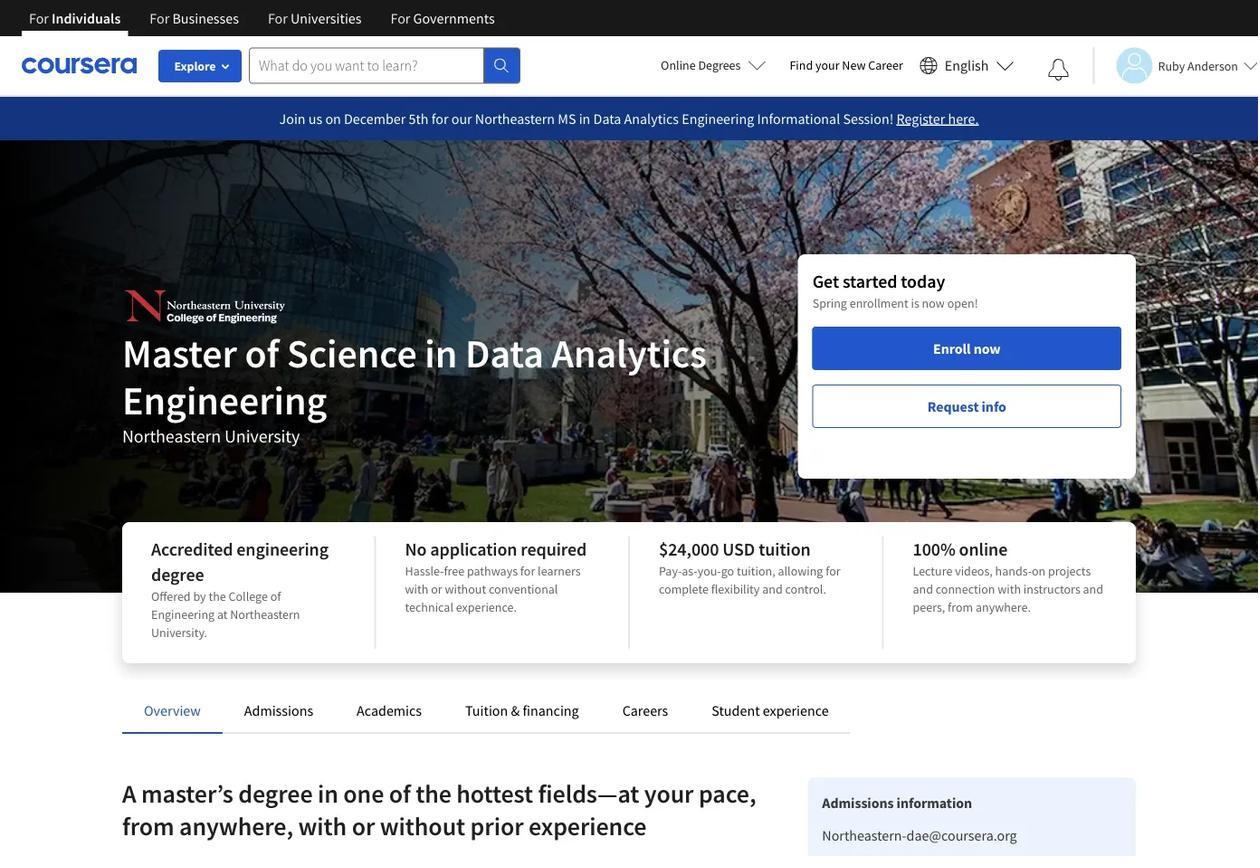 Task type: locate. For each thing, give the bounding box(es) containing it.
overview
[[144, 702, 201, 720]]

projects
[[1048, 563, 1091, 579]]

4 for from the left
[[391, 9, 410, 27]]

degree up 'offered'
[[151, 563, 204, 586]]

2 vertical spatial of
[[389, 778, 411, 810]]

and down projects
[[1083, 581, 1103, 597]]

in left one
[[318, 778, 338, 810]]

from down the a
[[122, 811, 174, 842]]

0 horizontal spatial and
[[762, 581, 783, 597]]

1 vertical spatial northeastern
[[122, 425, 221, 448]]

on right "us"
[[325, 110, 341, 128]]

1 horizontal spatial for
[[520, 563, 535, 579]]

degree for in
[[238, 778, 313, 810]]

now right is
[[922, 295, 945, 311]]

northeastern inside master of science in data analytics engineering northeastern university
[[122, 425, 221, 448]]

with down hands-
[[998, 581, 1021, 597]]

0 horizontal spatial from
[[122, 811, 174, 842]]

1 horizontal spatial experience
[[763, 702, 829, 720]]

0 vertical spatial experience
[[763, 702, 829, 720]]

0 horizontal spatial experience
[[529, 811, 647, 842]]

1 horizontal spatial and
[[913, 581, 933, 597]]

northeastern inside accredited engineering degree offered by the college of engineering at northeastern university.
[[230, 606, 300, 623]]

and
[[762, 581, 783, 597], [913, 581, 933, 597], [1083, 581, 1103, 597]]

2 horizontal spatial for
[[826, 563, 841, 579]]

from
[[948, 599, 973, 616], [122, 811, 174, 842]]

us
[[308, 110, 322, 128]]

you-
[[698, 563, 721, 579]]

0 vertical spatial now
[[922, 295, 945, 311]]

experience
[[763, 702, 829, 720], [529, 811, 647, 842]]

1 vertical spatial without
[[380, 811, 465, 842]]

1 vertical spatial admissions
[[822, 794, 894, 812]]

join
[[279, 110, 306, 128]]

0 vertical spatial engineering
[[682, 110, 754, 128]]

your left the pace,
[[644, 778, 694, 810]]

1 horizontal spatial admissions
[[822, 794, 894, 812]]

for left 'governments'
[[391, 9, 410, 27]]

english button
[[912, 36, 1022, 95]]

1 vertical spatial your
[[644, 778, 694, 810]]

enroll now
[[933, 339, 1001, 358]]

allowing
[[778, 563, 823, 579]]

2 vertical spatial northeastern
[[230, 606, 300, 623]]

for left universities
[[268, 9, 288, 27]]

one
[[343, 778, 384, 810]]

in inside master of science in data analytics engineering northeastern university
[[425, 328, 457, 378]]

1 horizontal spatial degree
[[238, 778, 313, 810]]

academics link
[[357, 702, 422, 720]]

anywhere,
[[179, 811, 293, 842]]

the
[[209, 588, 226, 605], [416, 778, 452, 810]]

with inside a master's degree in one of the hottest fields—at your pace, from anywhere, with or without prior experience
[[298, 811, 347, 842]]

show notifications image
[[1048, 59, 1069, 81]]

or down one
[[352, 811, 375, 842]]

for right allowing
[[826, 563, 841, 579]]

at
[[217, 606, 228, 623]]

in inside a master's degree in one of the hottest fields—at your pace, from anywhere, with or without prior experience
[[318, 778, 338, 810]]

no application required hassle-free pathways for learners with or without conventional technical experience.
[[405, 538, 587, 616]]

now inside get started today spring enrollment is now open!
[[922, 295, 945, 311]]

with inside no application required hassle-free pathways for learners with or without conventional technical experience.
[[405, 581, 428, 597]]

0 horizontal spatial degree
[[151, 563, 204, 586]]

1 horizontal spatial on
[[1032, 563, 1046, 579]]

1 horizontal spatial data
[[593, 110, 621, 128]]

for left individuals
[[29, 9, 49, 27]]

with down one
[[298, 811, 347, 842]]

college
[[229, 588, 268, 605]]

from inside a master's degree in one of the hottest fields—at your pace, from anywhere, with or without prior experience
[[122, 811, 174, 842]]

0 horizontal spatial with
[[298, 811, 347, 842]]

1 vertical spatial in
[[425, 328, 457, 378]]

of right college
[[270, 588, 281, 605]]

find your new career
[[790, 57, 903, 73]]

0 vertical spatial northeastern
[[475, 110, 555, 128]]

0 vertical spatial from
[[948, 599, 973, 616]]

your
[[816, 57, 840, 73], [644, 778, 694, 810]]

of right master
[[245, 328, 279, 378]]

find
[[790, 57, 813, 73]]

1 vertical spatial degree
[[238, 778, 313, 810]]

your right the "find"
[[816, 57, 840, 73]]

for right 5th
[[432, 110, 449, 128]]

0 vertical spatial degree
[[151, 563, 204, 586]]

northeastern down master
[[122, 425, 221, 448]]

today
[[901, 270, 945, 293]]

for up conventional
[[520, 563, 535, 579]]

for universities
[[268, 9, 362, 27]]

analytics inside master of science in data analytics engineering northeastern university
[[552, 328, 707, 378]]

informational
[[757, 110, 840, 128]]

engineering
[[682, 110, 754, 128], [122, 375, 327, 425], [151, 606, 215, 623]]

100% online lecture videos, hands-on projects and connection with instructors and peers, from anywhere.
[[913, 538, 1103, 616]]

or
[[431, 581, 442, 597], [352, 811, 375, 842]]

and down tuition,
[[762, 581, 783, 597]]

0 vertical spatial your
[[816, 57, 840, 73]]

for for universities
[[268, 9, 288, 27]]

0 vertical spatial data
[[593, 110, 621, 128]]

for inside no application required hassle-free pathways for learners with or without conventional technical experience.
[[520, 563, 535, 579]]

accredited
[[151, 538, 233, 561]]

dae@coursera.org
[[907, 826, 1017, 845]]

technical
[[405, 599, 453, 616]]

for governments
[[391, 9, 495, 27]]

in right science
[[425, 328, 457, 378]]

now right enroll
[[974, 339, 1001, 358]]

degree inside accredited engineering degree offered by the college of engineering at northeastern university.
[[151, 563, 204, 586]]

1 horizontal spatial the
[[416, 778, 452, 810]]

the right by
[[209, 588, 226, 605]]

1 vertical spatial on
[[1032, 563, 1046, 579]]

0 vertical spatial in
[[579, 110, 591, 128]]

1 and from the left
[[762, 581, 783, 597]]

of right one
[[389, 778, 411, 810]]

master's
[[141, 778, 233, 810]]

in for of
[[318, 778, 338, 810]]

0 horizontal spatial northeastern
[[122, 425, 221, 448]]

admissions for admissions
[[244, 702, 313, 720]]

engineering inside accredited engineering degree offered by the college of engineering at northeastern university.
[[151, 606, 215, 623]]

2 horizontal spatial with
[[998, 581, 1021, 597]]

experience down fields—at
[[529, 811, 647, 842]]

0 horizontal spatial in
[[318, 778, 338, 810]]

experience right student
[[763, 702, 829, 720]]

1 horizontal spatial or
[[431, 581, 442, 597]]

1 horizontal spatial northeastern
[[230, 606, 300, 623]]

with down hassle-
[[405, 581, 428, 597]]

for left businesses
[[150, 9, 169, 27]]

on
[[325, 110, 341, 128], [1032, 563, 1046, 579]]

1 vertical spatial the
[[416, 778, 452, 810]]

2 vertical spatial engineering
[[151, 606, 215, 623]]

1 for from the left
[[29, 9, 49, 27]]

1 horizontal spatial in
[[425, 328, 457, 378]]

2 vertical spatial in
[[318, 778, 338, 810]]

on up instructors
[[1032, 563, 1046, 579]]

request info button
[[813, 385, 1122, 428]]

1 vertical spatial of
[[270, 588, 281, 605]]

1 horizontal spatial from
[[948, 599, 973, 616]]

0 vertical spatial analytics
[[624, 110, 679, 128]]

3 for from the left
[[268, 9, 288, 27]]

0 vertical spatial the
[[209, 588, 226, 605]]

0 vertical spatial without
[[445, 581, 486, 597]]

2 horizontal spatial and
[[1083, 581, 1103, 597]]

information
[[897, 794, 972, 812]]

session!
[[843, 110, 894, 128]]

governments
[[413, 9, 495, 27]]

1 vertical spatial from
[[122, 811, 174, 842]]

0 horizontal spatial or
[[352, 811, 375, 842]]

and up peers,
[[913, 581, 933, 597]]

northeastern left ms
[[475, 110, 555, 128]]

tuition
[[465, 702, 508, 720]]

5th
[[409, 110, 429, 128]]

of
[[245, 328, 279, 378], [270, 588, 281, 605], [389, 778, 411, 810]]

admissions information
[[822, 794, 972, 812]]

degree
[[151, 563, 204, 586], [238, 778, 313, 810]]

or up "technical"
[[431, 581, 442, 597]]

for inside $24,000 usd tuition pay-as-you-go tuition, allowing for complete flexibility and control.
[[826, 563, 841, 579]]

financing
[[523, 702, 579, 720]]

online
[[661, 57, 696, 73]]

student
[[712, 702, 760, 720]]

1 horizontal spatial your
[[816, 57, 840, 73]]

the left hottest
[[416, 778, 452, 810]]

prior
[[470, 811, 524, 842]]

1 horizontal spatial now
[[974, 339, 1001, 358]]

in right ms
[[579, 110, 591, 128]]

1 vertical spatial now
[[974, 339, 1001, 358]]

1 vertical spatial analytics
[[552, 328, 707, 378]]

or inside a master's degree in one of the hottest fields—at your pace, from anywhere, with or without prior experience
[[352, 811, 375, 842]]

usd
[[723, 538, 755, 561]]

northeastern university logo image
[[122, 284, 290, 329]]

open!
[[947, 295, 978, 311]]

without down one
[[380, 811, 465, 842]]

northeastern for our
[[475, 110, 555, 128]]

of inside accredited engineering degree offered by the college of engineering at northeastern university.
[[270, 588, 281, 605]]

by
[[193, 588, 206, 605]]

get
[[813, 270, 839, 293]]

online
[[959, 538, 1008, 561]]

the inside accredited engineering degree offered by the college of engineering at northeastern university.
[[209, 588, 226, 605]]

now inside enroll now button
[[974, 339, 1001, 358]]

degree up anywhere,
[[238, 778, 313, 810]]

control.
[[785, 581, 826, 597]]

explore
[[174, 58, 216, 74]]

is
[[911, 295, 920, 311]]

request info
[[928, 397, 1006, 415]]

or inside no application required hassle-free pathways for learners with or without conventional technical experience.
[[431, 581, 442, 597]]

online degrees
[[661, 57, 741, 73]]

banner navigation
[[14, 0, 509, 36]]

100%
[[913, 538, 956, 561]]

2 horizontal spatial in
[[579, 110, 591, 128]]

careers
[[622, 702, 668, 720]]

0 horizontal spatial data
[[465, 328, 544, 378]]

0 horizontal spatial admissions
[[244, 702, 313, 720]]

None search field
[[249, 48, 520, 84]]

1 vertical spatial experience
[[529, 811, 647, 842]]

with inside 100% online lecture videos, hands-on projects and connection with instructors and peers, from anywhere.
[[998, 581, 1021, 597]]

1 vertical spatial or
[[352, 811, 375, 842]]

master of science in data analytics engineering northeastern university
[[122, 328, 707, 448]]

coursera image
[[22, 51, 137, 80]]

without inside a master's degree in one of the hottest fields—at your pace, from anywhere, with or without prior experience
[[380, 811, 465, 842]]

1 vertical spatial data
[[465, 328, 544, 378]]

0 vertical spatial of
[[245, 328, 279, 378]]

admissions link
[[244, 702, 313, 720]]

2 for from the left
[[150, 9, 169, 27]]

0 horizontal spatial your
[[644, 778, 694, 810]]

tuition
[[759, 538, 811, 561]]

northeastern-
[[822, 826, 907, 845]]

enroll now button
[[813, 327, 1122, 370]]

degree inside a master's degree in one of the hottest fields—at your pace, from anywhere, with or without prior experience
[[238, 778, 313, 810]]

0 vertical spatial admissions
[[244, 702, 313, 720]]

0 vertical spatial or
[[431, 581, 442, 597]]

0 horizontal spatial on
[[325, 110, 341, 128]]

2 horizontal spatial northeastern
[[475, 110, 555, 128]]

in for analytics
[[425, 328, 457, 378]]

conventional
[[489, 581, 558, 597]]

spring
[[813, 295, 847, 311]]

0 horizontal spatial now
[[922, 295, 945, 311]]

and inside $24,000 usd tuition pay-as-you-go tuition, allowing for complete flexibility and control.
[[762, 581, 783, 597]]

northeastern down college
[[230, 606, 300, 623]]

get started today spring enrollment is now open!
[[813, 270, 978, 311]]

1 horizontal spatial with
[[405, 581, 428, 597]]

from down the 'connection'
[[948, 599, 973, 616]]

0 horizontal spatial the
[[209, 588, 226, 605]]

without
[[445, 581, 486, 597], [380, 811, 465, 842]]

without down free
[[445, 581, 486, 597]]

for businesses
[[150, 9, 239, 27]]

register here. link
[[897, 110, 979, 128]]

1 vertical spatial engineering
[[122, 375, 327, 425]]

engineering
[[237, 538, 329, 561]]

new
[[842, 57, 866, 73]]



Task type: describe. For each thing, give the bounding box(es) containing it.
ruby anderson
[[1158, 57, 1238, 74]]

from inside 100% online lecture videos, hands-on projects and connection with instructors and peers, from anywhere.
[[948, 599, 973, 616]]

connection
[[936, 581, 995, 597]]

university
[[225, 425, 300, 448]]

engineering inside master of science in data analytics engineering northeastern university
[[122, 375, 327, 425]]

application
[[430, 538, 517, 561]]

tuition & financing
[[465, 702, 579, 720]]

experience.
[[456, 599, 517, 616]]

info
[[982, 397, 1006, 415]]

join us on december 5th for our northeastern ms in data analytics engineering informational session! register here.
[[279, 110, 979, 128]]

instructors
[[1024, 581, 1081, 597]]

of inside master of science in data analytics engineering northeastern university
[[245, 328, 279, 378]]

flexibility
[[711, 581, 760, 597]]

anderson
[[1188, 57, 1238, 74]]

complete
[[659, 581, 709, 597]]

accredited engineering degree offered by the college of engineering at northeastern university.
[[151, 538, 329, 641]]

fields—at
[[538, 778, 639, 810]]

no
[[405, 538, 427, 561]]

lecture
[[913, 563, 953, 579]]

0 horizontal spatial for
[[432, 110, 449, 128]]

3 and from the left
[[1083, 581, 1103, 597]]

admissions for admissions information
[[822, 794, 894, 812]]

enroll
[[933, 339, 971, 358]]

degrees
[[698, 57, 741, 73]]

$24,000
[[659, 538, 719, 561]]

northeastern for engineering
[[122, 425, 221, 448]]

find your new career link
[[781, 54, 912, 77]]

What do you want to learn? text field
[[249, 48, 484, 84]]

december
[[344, 110, 406, 128]]

data inside master of science in data analytics engineering northeastern university
[[465, 328, 544, 378]]

go
[[721, 563, 734, 579]]

science
[[287, 328, 417, 378]]

pace,
[[699, 778, 756, 810]]

universities
[[291, 9, 362, 27]]

career
[[868, 57, 903, 73]]

degree for offered
[[151, 563, 204, 586]]

started
[[843, 270, 897, 293]]

for for individuals
[[29, 9, 49, 27]]

required
[[521, 538, 587, 561]]

tuition & financing link
[[465, 702, 579, 720]]

university.
[[151, 625, 207, 641]]

hands-
[[995, 563, 1032, 579]]

for for businesses
[[150, 9, 169, 27]]

enrollment
[[850, 295, 909, 311]]

peers,
[[913, 599, 945, 616]]

anywhere.
[[976, 599, 1031, 616]]

0 vertical spatial on
[[325, 110, 341, 128]]

on inside 100% online lecture videos, hands-on projects and connection with instructors and peers, from anywhere.
[[1032, 563, 1046, 579]]

a master's degree in one of the hottest fields—at your pace, from anywhere, with or without prior experience
[[122, 778, 756, 842]]

businesses
[[172, 9, 239, 27]]

for individuals
[[29, 9, 121, 27]]

of inside a master's degree in one of the hottest fields—at your pace, from anywhere, with or without prior experience
[[389, 778, 411, 810]]

student experience
[[712, 702, 829, 720]]

offered
[[151, 588, 191, 605]]

online degrees button
[[646, 45, 781, 85]]

2 and from the left
[[913, 581, 933, 597]]

register
[[897, 110, 945, 128]]

tuition,
[[737, 563, 775, 579]]

careers link
[[622, 702, 668, 720]]

videos,
[[955, 563, 993, 579]]

learners
[[538, 563, 581, 579]]

academics
[[357, 702, 422, 720]]

english
[[945, 57, 989, 75]]

experience inside a master's degree in one of the hottest fields—at your pace, from anywhere, with or without prior experience
[[529, 811, 647, 842]]

for for governments
[[391, 9, 410, 27]]

ms
[[558, 110, 576, 128]]

our
[[451, 110, 472, 128]]

individuals
[[52, 9, 121, 27]]

hottest
[[457, 778, 533, 810]]

your inside a master's degree in one of the hottest fields—at your pace, from anywhere, with or without prior experience
[[644, 778, 694, 810]]

student experience link
[[712, 702, 829, 720]]

explore button
[[158, 50, 242, 82]]

&
[[511, 702, 520, 720]]

pathways
[[467, 563, 518, 579]]

master
[[122, 328, 237, 378]]

your inside find your new career link
[[816, 57, 840, 73]]

ruby anderson button
[[1093, 48, 1258, 84]]

the inside a master's degree in one of the hottest fields—at your pace, from anywhere, with or without prior experience
[[416, 778, 452, 810]]

a
[[122, 778, 136, 810]]

overview link
[[144, 702, 201, 720]]

without inside no application required hassle-free pathways for learners with or without conventional technical experience.
[[445, 581, 486, 597]]

northeastern-dae@coursera.org
[[822, 826, 1017, 845]]

as-
[[682, 563, 698, 579]]



Task type: vqa. For each thing, say whether or not it's contained in the screenshot.
the right Problem solving
no



